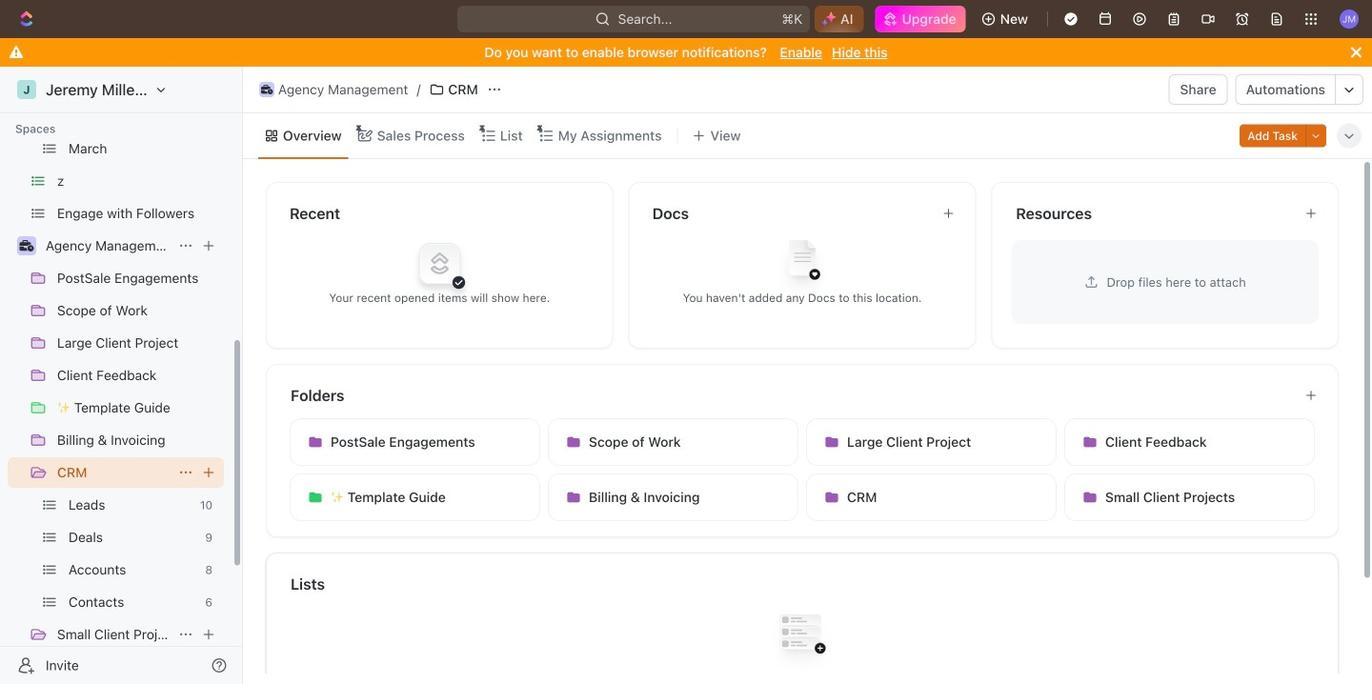 Task type: vqa. For each thing, say whether or not it's contained in the screenshot.
the jeremy miller's workspace, , element
yes



Task type: locate. For each thing, give the bounding box(es) containing it.
0 horizontal spatial business time image
[[20, 240, 34, 252]]

no most used docs image
[[764, 225, 840, 302]]

no lists icon. image
[[764, 599, 840, 676]]

business time image
[[261, 85, 273, 94], [20, 240, 34, 252]]

business time image inside sidebar navigation
[[20, 240, 34, 252]]

1 vertical spatial business time image
[[20, 240, 34, 252]]

1 horizontal spatial business time image
[[261, 85, 273, 94]]



Task type: describe. For each thing, give the bounding box(es) containing it.
no recent items image
[[401, 225, 478, 302]]

jeremy miller's workspace, , element
[[17, 80, 36, 99]]

0 vertical spatial business time image
[[261, 85, 273, 94]]

sidebar navigation
[[0, 67, 247, 684]]



